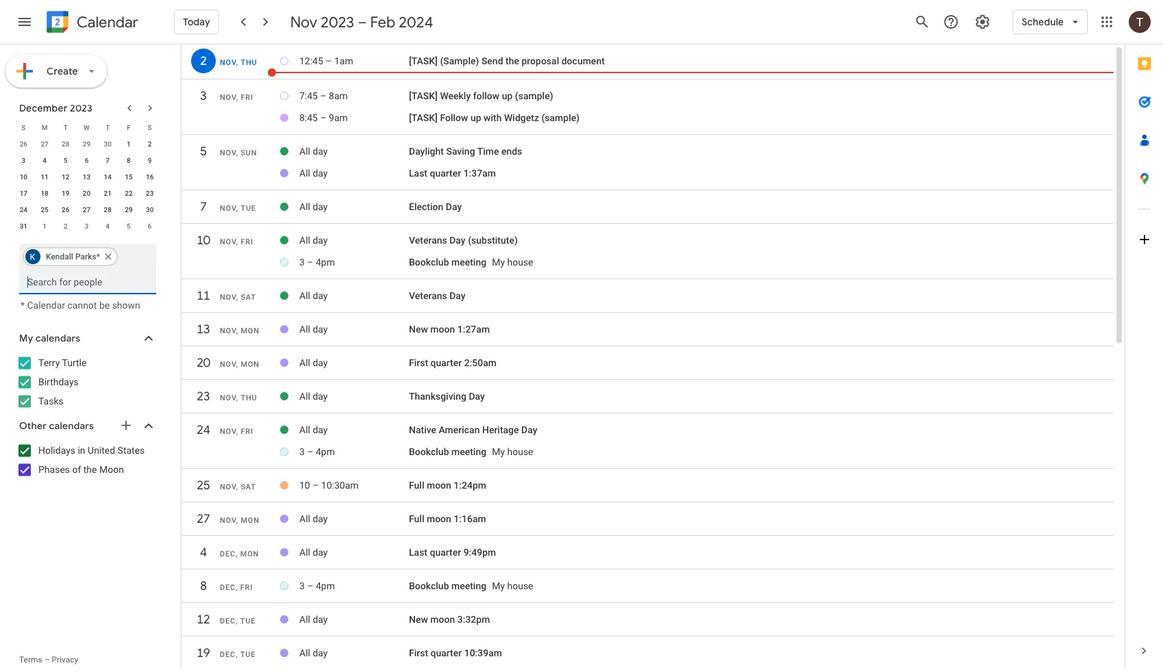 Task type: describe. For each thing, give the bounding box(es) containing it.
, for 20
[[236, 360, 238, 369]]

nov , mon for 13
[[220, 327, 260, 335]]

8:45
[[299, 112, 318, 124]]

new for 13
[[409, 324, 428, 335]]

full moon 1:16am button
[[409, 514, 486, 525]]

the inside list
[[83, 465, 97, 476]]

november 29 element
[[78, 136, 95, 152]]

12:45
[[299, 55, 323, 67]]

nov for 5
[[220, 149, 236, 157]]

bookclub meeting my house for 10
[[409, 257, 533, 268]]

first quarter 10:39am
[[409, 648, 502, 659]]

25 for 25 link
[[196, 478, 210, 494]]

18 element
[[36, 185, 53, 201]]

19 for 19 element at the top left of the page
[[62, 189, 70, 197]]

3 inside 24 row group
[[299, 447, 305, 458]]

2 day from the top
[[313, 168, 328, 179]]

day for 10
[[450, 235, 466, 246]]

all for 23
[[299, 391, 310, 402]]

my inside my calendars dropdown button
[[19, 333, 33, 345]]

all for 27
[[299, 514, 310, 525]]

7 inside row group
[[106, 156, 110, 164]]

10 for 10 element at top left
[[20, 173, 27, 181]]

add other calendars image
[[119, 419, 133, 433]]

13 row
[[182, 317, 1114, 349]]

8:45 – 9am
[[299, 112, 348, 124]]

1 vertical spatial (sample)
[[542, 112, 580, 124]]

2023 for december
[[70, 102, 93, 114]]

terms
[[19, 656, 42, 665]]

24 element
[[15, 201, 32, 218]]

13 element
[[78, 169, 95, 185]]

follow
[[473, 90, 500, 102]]

send
[[482, 55, 503, 67]]

day for 4
[[313, 547, 328, 559]]

nov for 2
[[220, 58, 236, 67]]

first quarter 2:50am button
[[409, 358, 497, 369]]

3 3 – 4pm cell from the top
[[299, 576, 409, 597]]

23 for 23 "link" on the left of page
[[196, 389, 210, 405]]

sun
[[241, 149, 257, 157]]

3:32pm
[[458, 614, 490, 626]]

calendar heading
[[74, 13, 138, 32]]

weekly
[[440, 90, 471, 102]]

2 t from the left
[[106, 123, 110, 132]]

all day cell for 23
[[299, 386, 409, 408]]

1 vertical spatial up
[[471, 112, 481, 124]]

terms – privacy
[[19, 656, 78, 665]]

phases of the moon
[[38, 465, 124, 476]]

[task] (sample) send the proposal document button
[[409, 55, 605, 67]]

dec for 4
[[220, 550, 236, 559]]

other calendars
[[19, 420, 94, 433]]

moon
[[99, 465, 124, 476]]

, for 8
[[236, 584, 238, 592]]

0 horizontal spatial 6
[[85, 156, 89, 164]]

all for 24
[[299, 425, 310, 436]]

schedule button
[[1013, 5, 1088, 38]]

25 link
[[191, 473, 216, 498]]

– for 24 row group
[[307, 447, 313, 458]]

house for 10
[[507, 257, 533, 268]]

3 – 4pm for 24
[[299, 447, 335, 458]]

26 for november 26 element
[[20, 140, 27, 148]]

[task] follow up with widgetz (sample) button
[[409, 112, 580, 124]]

other calendars button
[[3, 416, 170, 438]]

31 element
[[15, 218, 32, 234]]

december
[[19, 102, 68, 114]]

my calendars button
[[3, 328, 170, 350]]

new moon 1:27am
[[409, 324, 490, 335]]

first for 19
[[409, 648, 428, 659]]

all day cell for 7
[[299, 196, 409, 218]]

all day cell for 19
[[299, 643, 409, 665]]

row group containing 26
[[13, 136, 160, 234]]

full moon 1:16am
[[409, 514, 486, 525]]

november 26 element
[[15, 136, 32, 152]]

[task] weekly follow up (sample) button
[[409, 90, 553, 102]]

house for 24
[[507, 447, 533, 458]]

widgetz
[[504, 112, 539, 124]]

holidays in united states
[[38, 445, 145, 457]]

all day cell for 24
[[299, 419, 409, 441]]

, for 4
[[236, 550, 238, 559]]

bookclub meeting my house for 24
[[409, 447, 533, 458]]

thu for 23
[[241, 394, 257, 403]]

20 for 20 element
[[83, 189, 91, 197]]

, for 27
[[236, 517, 238, 525]]

january 5 element
[[121, 218, 137, 234]]

full for 27
[[409, 514, 424, 525]]

11 for '11' link
[[196, 288, 210, 304]]

row containing 17
[[13, 185, 160, 201]]

4pm for 24
[[316, 447, 335, 458]]

3 inside 8 row
[[299, 581, 305, 592]]

row containing s
[[13, 119, 160, 136]]

with
[[484, 112, 502, 124]]

[task] follow up with widgetz (sample)
[[409, 112, 580, 124]]

turtle
[[62, 358, 87, 369]]

create button
[[5, 55, 107, 88]]

all day for 20
[[299, 358, 328, 369]]

full moon 1:24pm
[[409, 480, 486, 491]]

[task] weekly follow up (sample)
[[409, 90, 553, 102]]

5 for 5 'link'
[[199, 144, 206, 159]]

23 link
[[191, 384, 216, 409]]

native
[[409, 425, 437, 436]]

1 s from the left
[[21, 123, 26, 132]]

20 row
[[182, 351, 1114, 382]]

time
[[477, 146, 499, 157]]

veterans day (substitute)
[[409, 235, 518, 246]]

kendall parks, selected option
[[23, 246, 118, 268]]

21
[[104, 189, 112, 197]]

row containing 3
[[13, 152, 160, 169]]

privacy
[[52, 656, 78, 665]]

1 vertical spatial 1
[[43, 222, 47, 230]]

10 for 10 – 10:30am
[[299, 480, 310, 491]]

new moon 3:32pm button
[[409, 614, 490, 626]]

american
[[439, 425, 480, 436]]

5 row group
[[182, 139, 1114, 190]]

24 link
[[191, 418, 216, 443]]

11 link
[[191, 284, 216, 308]]

saving
[[446, 146, 475, 157]]

all for 7
[[299, 201, 310, 213]]

10:30am
[[321, 480, 359, 491]]

day inside 24 row
[[521, 425, 538, 436]]

nov , sun
[[220, 149, 257, 157]]

all day cell for 4
[[299, 542, 409, 564]]

* calendar cannot be shown
[[21, 300, 140, 311]]

– for 10 row group
[[307, 257, 313, 268]]

, for 11
[[236, 293, 238, 302]]

(sample)
[[440, 55, 479, 67]]

all day for 7
[[299, 201, 328, 213]]

cannot
[[67, 300, 97, 311]]

last for last quarter 9:49pm
[[409, 547, 428, 559]]

30 for november 30 element
[[104, 140, 112, 148]]

10 row group
[[182, 228, 1114, 280]]

last for last quarter 1:37am
[[409, 168, 428, 179]]

daylight
[[409, 146, 444, 157]]

8 link
[[191, 574, 216, 599]]

7 inside row
[[199, 199, 206, 215]]

17 element
[[15, 185, 32, 201]]

7 link
[[191, 195, 216, 219]]

11 for the 11 "element"
[[41, 173, 48, 181]]

mon for 4
[[240, 550, 259, 559]]

20 for 20 'link'
[[196, 355, 210, 371]]

14 element
[[99, 169, 116, 185]]

8am
[[329, 90, 348, 102]]

veterans for 10
[[409, 235, 447, 246]]

1 t from the left
[[64, 123, 68, 132]]

selected people list box
[[19, 244, 156, 270]]

first quarter 2:50am
[[409, 358, 497, 369]]

2 s from the left
[[148, 123, 152, 132]]

new for 12
[[409, 614, 428, 626]]

, for 19
[[236, 651, 238, 660]]

0 horizontal spatial 5
[[64, 156, 68, 164]]

4pm inside 8 row
[[316, 581, 335, 592]]

20 link
[[191, 351, 216, 375]]

4pm for 10
[[316, 257, 335, 268]]

dec , mon
[[220, 550, 259, 559]]

december 2023 grid
[[13, 119, 160, 234]]

nov for 20
[[220, 360, 236, 369]]

last quarter 9:49pm button
[[409, 547, 496, 559]]

25 for 25 element
[[41, 206, 48, 214]]

january 6 element
[[142, 218, 158, 234]]

terry turtle
[[38, 358, 87, 369]]

moon for 13
[[431, 324, 455, 335]]

of
[[72, 465, 81, 476]]

3 inside 10 row group
[[299, 257, 305, 268]]

f
[[127, 123, 131, 132]]

states
[[118, 445, 145, 457]]

new moon 3:32pm
[[409, 614, 490, 626]]

house inside 8 row
[[507, 581, 533, 592]]

1 horizontal spatial 2
[[148, 140, 152, 148]]

calendar inside search field
[[27, 300, 65, 311]]

0 vertical spatial 1
[[127, 140, 131, 148]]

30 element
[[142, 201, 158, 218]]

2 all day cell from the top
[[299, 162, 409, 184]]

up inside 3 row
[[502, 90, 513, 102]]

31
[[20, 222, 27, 230]]

3 [task] from the top
[[409, 112, 438, 124]]

2 link
[[191, 49, 216, 73]]

feb
[[370, 12, 396, 32]]

the inside 2 row
[[506, 55, 519, 67]]

follow
[[440, 112, 468, 124]]

25 element
[[36, 201, 53, 218]]

19 link
[[191, 641, 216, 666]]

, for 23
[[236, 394, 238, 403]]

10 – 10:30am
[[299, 480, 359, 491]]

11 row
[[182, 284, 1114, 315]]

fri for 10
[[241, 238, 253, 246]]

(substitute)
[[468, 235, 518, 246]]

sat for 11
[[241, 293, 256, 302]]

15
[[125, 173, 133, 181]]

bookclub meeting button for 10
[[409, 257, 487, 268]]

row containing 24
[[13, 201, 160, 218]]

terms link
[[19, 656, 42, 665]]

28 element
[[99, 201, 116, 218]]

all day for 27
[[299, 514, 328, 525]]

nov , fri for 24
[[220, 428, 253, 436]]

24 row group
[[182, 418, 1114, 469]]

29 element
[[121, 201, 137, 218]]

nov 2023 – feb 2024
[[290, 12, 433, 32]]

0 horizontal spatial 4
[[43, 156, 47, 164]]

22 element
[[121, 185, 137, 201]]

, for 25
[[236, 483, 238, 492]]

13 link
[[191, 317, 216, 342]]

calendars for other calendars
[[49, 420, 94, 433]]

moon for 12
[[431, 614, 455, 626]]

nov up 12:45
[[290, 12, 317, 32]]

meeting inside 8 row
[[452, 581, 487, 592]]

quarter for 20
[[431, 358, 462, 369]]

1:37am
[[464, 168, 496, 179]]

nov , sat for 25
[[220, 483, 256, 492]]

day for 24
[[313, 425, 328, 436]]

10 element
[[15, 169, 32, 185]]

[task] for 2
[[409, 55, 438, 67]]

(sample) inside 3 row
[[515, 90, 553, 102]]

november 28 element
[[57, 136, 74, 152]]

election day button
[[409, 201, 462, 213]]

8 inside row group
[[127, 156, 131, 164]]

0 vertical spatial calendar
[[77, 13, 138, 32]]

, for 7
[[236, 204, 238, 213]]

nov for 3
[[220, 93, 236, 102]]

main drawer image
[[16, 14, 33, 30]]

27 element
[[78, 201, 95, 218]]

10 link
[[191, 228, 216, 253]]



Task type: vqa. For each thing, say whether or not it's contained in the screenshot.


Task type: locate. For each thing, give the bounding box(es) containing it.
0 vertical spatial 6
[[85, 156, 89, 164]]

m
[[42, 123, 48, 132]]

1 last from the top
[[409, 168, 428, 179]]

8 day from the top
[[313, 391, 328, 402]]

, inside 25 row
[[236, 483, 238, 492]]

1 horizontal spatial 30
[[146, 206, 154, 214]]

0 horizontal spatial 27
[[41, 140, 48, 148]]

nov right 13 link
[[220, 327, 236, 335]]

2 horizontal spatial 2
[[199, 53, 206, 69]]

2 all from the top
[[299, 168, 310, 179]]

holidays
[[38, 445, 75, 457]]

bookclub meeting button inside 8 row
[[409, 581, 487, 592]]

–
[[358, 12, 367, 32], [326, 55, 332, 67], [320, 90, 327, 102], [320, 112, 327, 124], [307, 257, 313, 268], [307, 447, 313, 458], [313, 480, 319, 491], [307, 581, 313, 592], [44, 656, 50, 665]]

0 vertical spatial 11
[[41, 173, 48, 181]]

13 for '13' element
[[83, 173, 91, 181]]

all inside 24 row
[[299, 425, 310, 436]]

mon right 13 link
[[241, 327, 260, 335]]

2 full from the top
[[409, 514, 424, 525]]

1 vertical spatial thu
[[241, 394, 257, 403]]

fri for 3
[[241, 93, 253, 102]]

1:24pm
[[454, 480, 486, 491]]

3 – 4pm inside 8 row
[[299, 581, 335, 592]]

all for 4
[[299, 547, 310, 559]]

0 horizontal spatial 19
[[62, 189, 70, 197]]

2 dec from the top
[[220, 584, 236, 592]]

26 left november 27 element
[[20, 140, 27, 148]]

veterans down "election" at the left top of the page
[[409, 235, 447, 246]]

day inside 11 row
[[313, 290, 328, 302]]

1 vertical spatial 24
[[196, 422, 210, 438]]

12 link
[[191, 608, 216, 632]]

day inside 7 row
[[446, 201, 462, 213]]

nov for 24
[[220, 428, 236, 436]]

1 vertical spatial 27
[[83, 206, 91, 214]]

1 vertical spatial [task]
[[409, 90, 438, 102]]

all day inside 19 "row"
[[299, 648, 328, 659]]

, right 4 link
[[236, 550, 238, 559]]

nov , fri for 3
[[220, 93, 253, 102]]

, for 12
[[236, 617, 238, 626]]

12 day from the top
[[313, 614, 328, 626]]

day for 11
[[313, 290, 328, 302]]

all for 19
[[299, 648, 310, 659]]

day for 12
[[313, 614, 328, 626]]

8 all day from the top
[[299, 391, 328, 402]]

dec , tue right 19 link
[[220, 651, 256, 660]]

new up first quarter 10:39am button
[[409, 614, 428, 626]]

other calendars list
[[3, 440, 170, 481]]

4 dec from the top
[[220, 651, 236, 660]]

january 3 element
[[78, 218, 95, 234]]

0 vertical spatial sat
[[241, 293, 256, 302]]

[task]
[[409, 55, 438, 67], [409, 90, 438, 102], [409, 112, 438, 124]]

1:16am
[[454, 514, 486, 525]]

0 vertical spatial bookclub meeting my house
[[409, 257, 533, 268]]

6 all day from the top
[[299, 324, 328, 335]]

all inside 10 row
[[299, 235, 310, 246]]

ends
[[502, 146, 522, 157]]

1 vertical spatial veterans
[[409, 290, 447, 302]]

quarter
[[430, 168, 461, 179], [431, 358, 462, 369], [430, 547, 461, 559], [431, 648, 462, 659]]

2 4pm from the top
[[316, 447, 335, 458]]

4 down the 27 link
[[199, 545, 206, 561]]

1 vertical spatial 25
[[196, 478, 210, 494]]

– for 25 row
[[313, 480, 319, 491]]

0 horizontal spatial s
[[21, 123, 26, 132]]

2 vertical spatial 27
[[196, 512, 210, 527]]

10 up 17
[[20, 173, 27, 181]]

s
[[21, 123, 26, 132], [148, 123, 152, 132]]

3 – 4pm
[[299, 257, 335, 268], [299, 447, 335, 458], [299, 581, 335, 592]]

3 meeting from the top
[[452, 581, 487, 592]]

tue inside the 12 row
[[240, 617, 256, 626]]

full moon 1:24pm button
[[409, 480, 486, 491]]

document
[[562, 55, 605, 67]]

0 vertical spatial nov , fri
[[220, 93, 253, 102]]

10 row
[[182, 228, 1114, 260]]

nov right 25 link
[[220, 483, 236, 492]]

all day cell inside 10 row
[[299, 230, 409, 251]]

row containing 26
[[13, 136, 160, 152]]

12 all from the top
[[299, 614, 310, 626]]

all day cell for 11
[[299, 285, 409, 307]]

8 down 4 link
[[199, 579, 206, 594]]

day for 19
[[313, 648, 328, 659]]

all day for 4
[[299, 547, 328, 559]]

nov , fri right 10 link
[[220, 238, 253, 246]]

meeting for 10
[[452, 257, 487, 268]]

11 up 18
[[41, 173, 48, 181]]

7 row from the top
[[13, 218, 160, 234]]

all day cell inside 5 row
[[299, 140, 409, 162]]

1 horizontal spatial the
[[506, 55, 519, 67]]

all day inside the 12 row
[[299, 614, 328, 626]]

27
[[41, 140, 48, 148], [83, 206, 91, 214], [196, 512, 210, 527]]

1 horizontal spatial *
[[96, 252, 100, 262]]

5 inside 'link'
[[199, 144, 206, 159]]

3 house from the top
[[507, 581, 533, 592]]

meeting up 3:32pm at left bottom
[[452, 581, 487, 592]]

3 row
[[182, 84, 1114, 115]]

all day inside 20 row
[[299, 358, 328, 369]]

3 dec from the top
[[220, 617, 236, 626]]

daylight saving time ends
[[409, 146, 522, 157]]

10 inside 10 – 10:30am cell
[[299, 480, 310, 491]]

, inside 5 row
[[236, 149, 238, 157]]

veterans day (substitute) button
[[409, 235, 518, 246]]

2 dec , tue from the top
[[220, 651, 256, 660]]

8 row
[[182, 574, 1114, 606]]

today
[[183, 16, 210, 28]]

all day cell inside 7 row
[[299, 196, 409, 218]]

bookclub meeting button up new moon 3:32pm button
[[409, 581, 487, 592]]

16 element
[[142, 169, 158, 185]]

27 inside row
[[196, 512, 210, 527]]

13 all day cell from the top
[[299, 643, 409, 665]]

cell for 24
[[409, 441, 1107, 463]]

2 nov , sat from the top
[[220, 483, 256, 492]]

meeting
[[452, 257, 487, 268], [452, 447, 487, 458], [452, 581, 487, 592]]

meeting down veterans day (substitute) at the left top
[[452, 257, 487, 268]]

0 horizontal spatial 13
[[83, 173, 91, 181]]

terry
[[38, 358, 60, 369]]

1 vertical spatial the
[[83, 465, 97, 476]]

1 bookclub meeting my house from the top
[[409, 257, 533, 268]]

[task] left follow
[[409, 112, 438, 124]]

26 for 26 element
[[62, 206, 70, 214]]

thu for 2
[[241, 58, 257, 67]]

meeting inside 24 row group
[[452, 447, 487, 458]]

1 vertical spatial 26
[[62, 206, 70, 214]]

Search for people text field
[[27, 270, 148, 295]]

tue for 7
[[241, 204, 256, 213]]

2 all day from the top
[[299, 168, 328, 179]]

1
[[127, 140, 131, 148], [43, 222, 47, 230]]

day for 20
[[313, 358, 328, 369]]

13 all day from the top
[[299, 648, 328, 659]]

nov , fri right 3 link
[[220, 93, 253, 102]]

1 day from the top
[[313, 146, 328, 157]]

mon
[[241, 327, 260, 335], [241, 360, 260, 369], [241, 517, 260, 525], [240, 550, 259, 559]]

meeting down "native american heritage day" button
[[452, 447, 487, 458]]

17
[[20, 189, 27, 197]]

nov inside 5 row
[[220, 149, 236, 157]]

0 horizontal spatial 1
[[43, 222, 47, 230]]

2 sat from the top
[[241, 483, 256, 492]]

up
[[502, 90, 513, 102], [471, 112, 481, 124]]

2 [task] from the top
[[409, 90, 438, 102]]

11 day from the top
[[313, 547, 328, 559]]

3 – 4pm for 10
[[299, 257, 335, 268]]

all day for 23
[[299, 391, 328, 402]]

4 all from the top
[[299, 235, 310, 246]]

9
[[148, 156, 152, 164]]

2023
[[321, 12, 354, 32], [70, 102, 93, 114]]

0 vertical spatial veterans
[[409, 235, 447, 246]]

10 – 10:30am cell
[[299, 475, 409, 497]]

sat for 25
[[241, 483, 256, 492]]

28 for november 28 element
[[62, 140, 70, 148]]

1 vertical spatial sat
[[241, 483, 256, 492]]

quarter down new moon 3:32pm at the left
[[431, 648, 462, 659]]

day for 11
[[450, 290, 466, 302]]

nov , mon inside 20 row
[[220, 360, 260, 369]]

row
[[13, 119, 160, 136], [13, 136, 160, 152], [13, 152, 160, 169], [13, 169, 160, 185], [13, 185, 160, 201], [13, 201, 160, 218], [13, 218, 160, 234]]

, inside the 4 row
[[236, 550, 238, 559]]

1 vertical spatial cell
[[409, 441, 1107, 463]]

3 3 – 4pm from the top
[[299, 581, 335, 592]]

0 horizontal spatial 29
[[83, 140, 91, 148]]

nov right 7 link
[[220, 204, 236, 213]]

create
[[47, 65, 78, 77]]

1 horizontal spatial 4
[[106, 222, 110, 230]]

2 bookclub meeting button from the top
[[409, 447, 487, 458]]

1 vertical spatial 2023
[[70, 102, 93, 114]]

24 row
[[182, 418, 1114, 449]]

7:45 – 8am
[[299, 90, 348, 102]]

7
[[106, 156, 110, 164], [199, 199, 206, 215]]

row group
[[13, 136, 160, 234]]

mon for 13
[[241, 327, 260, 335]]

calendars up in
[[49, 420, 94, 433]]

, right 20 'link'
[[236, 360, 238, 369]]

election
[[409, 201, 444, 213]]

quarter inside 5 row group
[[430, 168, 461, 179]]

12 for the 12 element
[[62, 173, 70, 181]]

native american heritage day button
[[409, 425, 538, 436]]

, right 23 "link" on the left of page
[[236, 394, 238, 403]]

last quarter 1:37am button
[[409, 168, 496, 179]]

1 vertical spatial last
[[409, 547, 428, 559]]

8:45 – 9am cell
[[299, 107, 409, 129]]

9 day from the top
[[313, 425, 328, 436]]

tue
[[241, 204, 256, 213], [240, 617, 256, 626], [240, 651, 256, 660]]

last inside 5 row group
[[409, 168, 428, 179]]

thu right 23 "link" on the left of page
[[241, 394, 257, 403]]

13 all from the top
[[299, 648, 310, 659]]

nov , sat inside 25 row
[[220, 483, 256, 492]]

3 all day from the top
[[299, 201, 328, 213]]

12 up 19 element at the top left of the page
[[62, 173, 70, 181]]

12 all day cell from the top
[[299, 609, 409, 631]]

3 cell from the top
[[409, 576, 1107, 597]]

28 down 21
[[104, 206, 112, 214]]

veterans day button
[[409, 290, 466, 302]]

dec , tue
[[220, 617, 256, 626], [220, 651, 256, 660]]

settings menu image
[[975, 14, 991, 30]]

19 down the 12 link
[[196, 646, 210, 662]]

1am
[[334, 55, 353, 67]]

day inside 13 row
[[313, 324, 328, 335]]

29 for 29 element
[[125, 206, 133, 214]]

nov right 10 link
[[220, 238, 236, 246]]

2 3 – 4pm from the top
[[299, 447, 335, 458]]

cell
[[409, 251, 1107, 273], [409, 441, 1107, 463], [409, 576, 1107, 597]]

birthdays
[[38, 377, 79, 388]]

0 vertical spatial tue
[[241, 204, 256, 213]]

2 for '2' link
[[199, 53, 206, 69]]

row containing 31
[[13, 218, 160, 234]]

1 4pm from the top
[[316, 257, 335, 268]]

all for 20
[[299, 358, 310, 369]]

– inside 24 row group
[[307, 447, 313, 458]]

11 all day cell from the top
[[299, 542, 409, 564]]

nov right '11' link
[[220, 293, 236, 302]]

9 all day from the top
[[299, 425, 328, 436]]

thanksgiving
[[409, 391, 467, 402]]

8 all day cell from the top
[[299, 386, 409, 408]]

25 row
[[182, 473, 1114, 505]]

2 row group
[[182, 49, 1114, 80]]

1 nov , sat from the top
[[220, 293, 256, 302]]

5 all from the top
[[299, 290, 310, 302]]

4 down 28 element
[[106, 222, 110, 230]]

1 nov , thu from the top
[[220, 58, 257, 67]]

, for 13
[[236, 327, 238, 335]]

tasks
[[38, 396, 64, 407]]

0 vertical spatial cell
[[409, 251, 1107, 273]]

24 down 17
[[20, 206, 27, 214]]

day inside 20 row
[[313, 358, 328, 369]]

moon left 1:16am
[[427, 514, 451, 525]]

10 left 10:30am
[[299, 480, 310, 491]]

7:45
[[299, 90, 318, 102]]

29 for november 29 element
[[83, 140, 91, 148]]

bookclub up veterans day
[[409, 257, 449, 268]]

1 horizontal spatial 23
[[196, 389, 210, 405]]

calendars for my calendars
[[36, 333, 80, 345]]

1 dec from the top
[[220, 550, 236, 559]]

nov inside 25 row
[[220, 483, 236, 492]]

1 all from the top
[[299, 146, 310, 157]]

all day for 12
[[299, 614, 328, 626]]

daylight saving time ends button
[[409, 146, 522, 157]]

row containing 10
[[13, 169, 160, 185]]

1 horizontal spatial 29
[[125, 206, 133, 214]]

0 vertical spatial 26
[[20, 140, 27, 148]]

3 4pm from the top
[[316, 581, 335, 592]]

0 vertical spatial 2023
[[321, 12, 354, 32]]

1 vertical spatial 7
[[199, 199, 206, 215]]

bookclub meeting button
[[409, 257, 487, 268], [409, 447, 487, 458], [409, 581, 487, 592]]

5 all day cell from the top
[[299, 285, 409, 307]]

1 vertical spatial nov , sat
[[220, 483, 256, 492]]

tue right 7 link
[[241, 204, 256, 213]]

bookclub meeting my house down veterans day (substitute) at the left top
[[409, 257, 533, 268]]

, inside 13 row
[[236, 327, 238, 335]]

10 all day from the top
[[299, 514, 328, 525]]

fri
[[241, 93, 253, 102], [241, 238, 253, 246], [241, 428, 253, 436], [240, 584, 253, 592]]

3 nov , mon from the top
[[220, 517, 260, 525]]

thu inside 2 row
[[241, 58, 257, 67]]

full inside 25 row
[[409, 480, 424, 491]]

fri right 24 link
[[241, 428, 253, 436]]

20 element
[[78, 185, 95, 201]]

veterans up new moon 1:27am button
[[409, 290, 447, 302]]

day for 27
[[313, 514, 328, 525]]

quarter down 'full moon 1:16am' button on the left
[[430, 547, 461, 559]]

4 inside row
[[199, 545, 206, 561]]

1 vertical spatial dec , tue
[[220, 651, 256, 660]]

3 all from the top
[[299, 201, 310, 213]]

12:45 – 1am cell
[[299, 50, 409, 72]]

first quarter 10:39am button
[[409, 648, 502, 659]]

all day inside the 4 row
[[299, 547, 328, 559]]

dec inside 8 row
[[220, 584, 236, 592]]

0 horizontal spatial 11
[[41, 173, 48, 181]]

all day for 19
[[299, 648, 328, 659]]

nov right 24 link
[[220, 428, 236, 436]]

2 3 – 4pm cell from the top
[[299, 441, 409, 463]]

january 2 element
[[57, 218, 74, 234]]

2 vertical spatial bookclub
[[409, 581, 449, 592]]

day down 2:50am
[[469, 391, 485, 402]]

0 horizontal spatial calendar
[[27, 300, 65, 311]]

1 3 – 4pm cell from the top
[[299, 251, 409, 273]]

* for *
[[96, 252, 100, 262]]

day for 5
[[313, 146, 328, 157]]

0 horizontal spatial up
[[471, 112, 481, 124]]

1 horizontal spatial up
[[502, 90, 513, 102]]

schedule
[[1022, 16, 1064, 28]]

4pm
[[316, 257, 335, 268], [316, 447, 335, 458], [316, 581, 335, 592]]

, inside 11 row
[[236, 293, 238, 302]]

heritage
[[482, 425, 519, 436]]

dec
[[220, 550, 236, 559], [220, 584, 236, 592], [220, 617, 236, 626], [220, 651, 236, 660]]

4 all day from the top
[[299, 235, 328, 246]]

1 horizontal spatial 12
[[196, 612, 210, 628]]

2 row
[[182, 49, 1114, 80]]

day up new moon 1:27am button
[[450, 290, 466, 302]]

, inside 27 row
[[236, 517, 238, 525]]

7 all from the top
[[299, 358, 310, 369]]

all day for 24
[[299, 425, 328, 436]]

nov , thu for 2
[[220, 58, 257, 67]]

nov right 3 link
[[220, 93, 236, 102]]

dec for 19
[[220, 651, 236, 660]]

1 vertical spatial calendars
[[49, 420, 94, 433]]

25 inside row group
[[41, 206, 48, 214]]

1:27am
[[458, 324, 490, 335]]

0 vertical spatial (sample)
[[515, 90, 553, 102]]

mon up dec , mon at the bottom of page
[[241, 517, 260, 525]]

4 down november 27 element
[[43, 156, 47, 164]]

10 all day cell from the top
[[299, 508, 409, 530]]

10 for 10 link
[[196, 233, 210, 248]]

mon for 27
[[241, 517, 260, 525]]

my calendars list
[[3, 353, 170, 413]]

0 vertical spatial 12
[[62, 173, 70, 181]]

1 vertical spatial 11
[[196, 288, 210, 304]]

12:45 – 1am
[[299, 55, 353, 67]]

the right send on the left top
[[506, 55, 519, 67]]

none search field containing * calendar cannot be shown
[[0, 238, 170, 311]]

bookclub meeting button down veterans day (substitute) at the left top
[[409, 257, 487, 268]]

4 row
[[182, 541, 1114, 572]]

day inside 10 row
[[313, 235, 328, 246]]

full
[[409, 480, 424, 491], [409, 514, 424, 525]]

26
[[20, 140, 27, 148], [62, 206, 70, 214]]

19 element
[[57, 185, 74, 201]]

0 vertical spatial 4pm
[[316, 257, 335, 268]]

– inside 2 row
[[326, 55, 332, 67]]

1 horizontal spatial 6
[[148, 222, 152, 230]]

1 first from the top
[[409, 358, 428, 369]]

2 bookclub meeting my house from the top
[[409, 447, 533, 458]]

20
[[83, 189, 91, 197], [196, 355, 210, 371]]

0 horizontal spatial the
[[83, 465, 97, 476]]

cell for 10
[[409, 251, 1107, 273]]

first down new moon 3:32pm at the left
[[409, 648, 428, 659]]

all day for 5
[[299, 146, 328, 157]]

full for 25
[[409, 480, 424, 491]]

0 horizontal spatial 24
[[20, 206, 27, 214]]

bookclub meeting my house down "native american heritage day" button
[[409, 447, 533, 458]]

2 vertical spatial house
[[507, 581, 533, 592]]

nov left sun
[[220, 149, 236, 157]]

0 vertical spatial 28
[[62, 140, 70, 148]]

2 last from the top
[[409, 547, 428, 559]]

bookclub inside 24 row group
[[409, 447, 449, 458]]

6 all day cell from the top
[[299, 319, 409, 341]]

21 element
[[99, 185, 116, 201]]

1 vertical spatial first
[[409, 648, 428, 659]]

1 horizontal spatial 10
[[196, 233, 210, 248]]

0 vertical spatial up
[[502, 90, 513, 102]]

calendars inside my calendars dropdown button
[[36, 333, 80, 345]]

bookclub inside 10 row group
[[409, 257, 449, 268]]

mon inside 20 row
[[241, 360, 260, 369]]

, right 25 link
[[236, 483, 238, 492]]

1 3 – 4pm from the top
[[299, 257, 335, 268]]

11 all day from the top
[[299, 547, 328, 559]]

s right f on the top left
[[148, 123, 152, 132]]

moon inside the 12 row
[[431, 614, 455, 626]]

26 element
[[57, 201, 74, 218]]

, right 19 link
[[236, 651, 238, 660]]

3 nov , fri from the top
[[220, 428, 253, 436]]

day inside 23 row
[[469, 391, 485, 402]]

nov , sat right 25 link
[[220, 483, 256, 492]]

1 vertical spatial 13
[[196, 322, 210, 337]]

2 first from the top
[[409, 648, 428, 659]]

6
[[85, 156, 89, 164], [148, 222, 152, 230]]

full up 'full moon 1:16am' button on the left
[[409, 480, 424, 491]]

2 up 3 link
[[199, 53, 206, 69]]

bookclub meeting my house inside 8 row
[[409, 581, 533, 592]]

6 down november 29 element
[[85, 156, 89, 164]]

nov , thu right 23 "link" on the left of page
[[220, 394, 257, 403]]

, for 24
[[236, 428, 238, 436]]

28 for 28 element
[[104, 206, 112, 214]]

quarter for 19
[[431, 648, 462, 659]]

dec , fri
[[220, 584, 253, 592]]

– for 2 row
[[326, 55, 332, 67]]

22
[[125, 189, 133, 197]]

27 down 20 element
[[83, 206, 91, 214]]

– for 3 row
[[320, 90, 327, 102]]

1 meeting from the top
[[452, 257, 487, 268]]

my
[[492, 257, 505, 268], [19, 333, 33, 345], [492, 447, 505, 458], [492, 581, 505, 592]]

1 vertical spatial tue
[[240, 617, 256, 626]]

5
[[199, 144, 206, 159], [64, 156, 68, 164], [127, 222, 131, 230]]

thu right '2' link
[[241, 58, 257, 67]]

12 row
[[182, 608, 1114, 639]]

bookclub meeting button down american
[[409, 447, 487, 458]]

1 vertical spatial 4pm
[[316, 447, 335, 458]]

moon for 25
[[427, 480, 451, 491]]

grid containing 2
[[182, 45, 1114, 671]]

1 vertical spatial 29
[[125, 206, 133, 214]]

nov , thu inside 23 row
[[220, 394, 257, 403]]

11 element
[[36, 169, 53, 185]]

my calendars
[[19, 333, 80, 345]]

1 new from the top
[[409, 324, 428, 335]]

proposal
[[522, 55, 559, 67]]

1 vertical spatial 4
[[106, 222, 110, 230]]

0 vertical spatial 20
[[83, 189, 91, 197]]

all inside 13 row
[[299, 324, 310, 335]]

day inside 19 "row"
[[313, 648, 328, 659]]

24 down 23 "link" on the left of page
[[196, 422, 210, 438]]

20 inside 'link'
[[196, 355, 210, 371]]

23 element
[[142, 185, 158, 201]]

meeting for 24
[[452, 447, 487, 458]]

13 inside row
[[196, 322, 210, 337]]

12 all day from the top
[[299, 614, 328, 626]]

1 vertical spatial 12
[[196, 612, 210, 628]]

2 nov , fri from the top
[[220, 238, 253, 246]]

1 house from the top
[[507, 257, 533, 268]]

5 down 29 element
[[127, 222, 131, 230]]

nov , thu right '2' link
[[220, 58, 257, 67]]

0 vertical spatial house
[[507, 257, 533, 268]]

11 inside "element"
[[41, 173, 48, 181]]

nov , fri inside 3 row
[[220, 93, 253, 102]]

12 element
[[57, 169, 74, 185]]

23 inside 'element'
[[146, 189, 154, 197]]

calendar up my calendars
[[27, 300, 65, 311]]

1 horizontal spatial 28
[[104, 206, 112, 214]]

1 vertical spatial bookclub meeting my house
[[409, 447, 533, 458]]

19 for 19 link
[[196, 646, 210, 662]]

nov , thu for 23
[[220, 394, 257, 403]]

28 right november 27 element
[[62, 140, 70, 148]]

3 inside row
[[199, 88, 206, 104]]

november 27 element
[[36, 136, 53, 152]]

dec , tue down dec , fri
[[220, 617, 256, 626]]

nov , mon inside 13 row
[[220, 327, 260, 335]]

5 day from the top
[[313, 290, 328, 302]]

8 all from the top
[[299, 391, 310, 402]]

tue inside 19 "row"
[[240, 651, 256, 660]]

(sample) right widgetz
[[542, 112, 580, 124]]

dec , tue inside the 12 row
[[220, 617, 256, 626]]

day for 23
[[469, 391, 485, 402]]

10 down 7 link
[[196, 233, 210, 248]]

0 horizontal spatial 20
[[83, 189, 91, 197]]

2023 up "w"
[[70, 102, 93, 114]]

25
[[41, 206, 48, 214], [196, 478, 210, 494]]

7 row
[[182, 195, 1114, 226]]

day inside 11 row
[[450, 290, 466, 302]]

dec for 12
[[220, 617, 236, 626]]

up left with
[[471, 112, 481, 124]]

calendar element
[[44, 8, 138, 38]]

, for 5
[[236, 149, 238, 157]]

1 row from the top
[[13, 119, 160, 136]]

my inside 8 row
[[492, 581, 505, 592]]

, inside 20 row
[[236, 360, 238, 369]]

day for 7
[[313, 201, 328, 213]]

other
[[19, 420, 47, 433]]

3 day from the top
[[313, 201, 328, 213]]

3 bookclub meeting my house from the top
[[409, 581, 533, 592]]

2 cell from the top
[[409, 441, 1107, 463]]

dec inside the 12 row
[[220, 617, 236, 626]]

1 full from the top
[[409, 480, 424, 491]]

thanksgiving day button
[[409, 391, 485, 402]]

2023 for nov
[[321, 12, 354, 32]]

fri right 3 link
[[241, 93, 253, 102]]

my for 10 row group
[[492, 257, 505, 268]]

5 row from the top
[[13, 185, 160, 201]]

1 vertical spatial new
[[409, 614, 428, 626]]

the
[[506, 55, 519, 67], [83, 465, 97, 476]]

nov right '2' link
[[220, 58, 236, 67]]

1 thu from the top
[[241, 58, 257, 67]]

4pm inside 24 row group
[[316, 447, 335, 458]]

1 horizontal spatial 13
[[196, 322, 210, 337]]

1 vertical spatial house
[[507, 447, 533, 458]]

7:45 – 8am cell
[[299, 85, 409, 107]]

1 down f on the top left
[[127, 140, 131, 148]]

bookclub meeting my house inside 10 row group
[[409, 257, 533, 268]]

day for 13
[[313, 324, 328, 335]]

all inside the 12 row
[[299, 614, 310, 626]]

nov , sat right '11' link
[[220, 293, 256, 302]]

3 – 4pm cell
[[299, 251, 409, 273], [299, 441, 409, 463], [299, 576, 409, 597]]

14
[[104, 173, 112, 181]]

0 horizontal spatial 25
[[41, 206, 48, 214]]

1 vertical spatial nov , mon
[[220, 360, 260, 369]]

dec , tue for 12
[[220, 617, 256, 626]]

, inside 3 row
[[236, 93, 238, 102]]

2:50am
[[464, 358, 497, 369]]

t up november 28 element
[[64, 123, 68, 132]]

november 30 element
[[99, 136, 116, 152]]

1 vertical spatial 30
[[146, 206, 154, 214]]

8 inside row
[[199, 579, 206, 594]]

all day cell inside the 12 row
[[299, 609, 409, 631]]

nov inside 23 row
[[220, 394, 236, 403]]

2 thu from the top
[[241, 394, 257, 403]]

– inside 25 row
[[313, 480, 319, 491]]

mon up dec , fri
[[240, 550, 259, 559]]

5 all day from the top
[[299, 290, 328, 302]]

moon inside 27 row
[[427, 514, 451, 525]]

3 bookclub meeting button from the top
[[409, 581, 487, 592]]

1 bookclub meeting button from the top
[[409, 257, 487, 268]]

all day cell
[[299, 140, 409, 162], [299, 162, 409, 184], [299, 196, 409, 218], [299, 230, 409, 251], [299, 285, 409, 307], [299, 319, 409, 341], [299, 352, 409, 374], [299, 386, 409, 408], [299, 419, 409, 441], [299, 508, 409, 530], [299, 542, 409, 564], [299, 609, 409, 631], [299, 643, 409, 665]]

(sample)
[[515, 90, 553, 102], [542, 112, 580, 124]]

1 nov , mon from the top
[[220, 327, 260, 335]]

19 row
[[182, 641, 1114, 671]]

*
[[96, 252, 100, 262], [21, 300, 25, 311]]

* for * calendar cannot be shown
[[21, 300, 25, 311]]

0 vertical spatial *
[[96, 252, 100, 262]]

23 row
[[182, 384, 1114, 416]]

dec right 8 link
[[220, 584, 236, 592]]

None search field
[[0, 238, 170, 311]]

all inside 19 "row"
[[299, 648, 310, 659]]

all day for 10
[[299, 235, 328, 246]]

in
[[78, 445, 85, 457]]

nov , fri right 24 link
[[220, 428, 253, 436]]

0 horizontal spatial 2
[[64, 222, 68, 230]]

2 meeting from the top
[[452, 447, 487, 458]]

2 down 26 element
[[64, 222, 68, 230]]

nov , mon inside 27 row
[[220, 517, 260, 525]]

15 element
[[121, 169, 137, 185]]

1 horizontal spatial 24
[[196, 422, 210, 438]]

day right "election" at the left top of the page
[[446, 201, 462, 213]]

0 vertical spatial 29
[[83, 140, 91, 148]]

first for 20
[[409, 358, 428, 369]]

nov inside 13 row
[[220, 327, 236, 335]]

1 [task] from the top
[[409, 55, 438, 67]]

2 nov , mon from the top
[[220, 360, 260, 369]]

dec right 19 link
[[220, 651, 236, 660]]

1 horizontal spatial 5
[[127, 222, 131, 230]]

cell inside 24 row group
[[409, 441, 1107, 463]]

0 vertical spatial bookclub meeting button
[[409, 257, 487, 268]]

4pm inside 10 row group
[[316, 257, 335, 268]]

4 all day cell from the top
[[299, 230, 409, 251]]

5 row
[[182, 139, 1114, 171]]

january 1 element
[[36, 218, 53, 234]]

0 vertical spatial 4
[[43, 156, 47, 164]]

1 vertical spatial 6
[[148, 222, 152, 230]]

january 4 element
[[99, 218, 116, 234]]

tab list
[[1126, 45, 1163, 632]]

s up november 26 element
[[21, 123, 26, 132]]

1 horizontal spatial 11
[[196, 288, 210, 304]]

veterans inside 11 row
[[409, 290, 447, 302]]

last quarter 1:37am
[[409, 168, 496, 179]]

3 row from the top
[[13, 152, 160, 169]]

6 all from the top
[[299, 324, 310, 335]]

bookclub meeting my house
[[409, 257, 533, 268], [409, 447, 533, 458], [409, 581, 533, 592]]

3 link
[[191, 84, 216, 108]]

2 nov , thu from the top
[[220, 394, 257, 403]]

tue for 12
[[240, 617, 256, 626]]

0 vertical spatial bookclub
[[409, 257, 449, 268]]

, inside 10 row
[[236, 238, 238, 246]]

0 horizontal spatial 2023
[[70, 102, 93, 114]]

25 inside row
[[196, 478, 210, 494]]

all day cell inside 24 row
[[299, 419, 409, 441]]

all day inside 27 row
[[299, 514, 328, 525]]

4 for 4 link
[[199, 545, 206, 561]]

bookclub inside 8 row
[[409, 581, 449, 592]]

all day for 11
[[299, 290, 328, 302]]

8 up 15 element
[[127, 156, 131, 164]]

0 horizontal spatial 12
[[62, 173, 70, 181]]

nov , mon for 20
[[220, 360, 260, 369]]

28
[[62, 140, 70, 148], [104, 206, 112, 214]]

all for 12
[[299, 614, 310, 626]]

1 horizontal spatial calendar
[[77, 13, 138, 32]]

0 vertical spatial calendars
[[36, 333, 80, 345]]

quarter up thanksgiving day button
[[431, 358, 462, 369]]

0 vertical spatial 3 – 4pm
[[299, 257, 335, 268]]

, right '2' link
[[236, 58, 238, 67]]

mon inside 27 row
[[241, 517, 260, 525]]

13 up 20 'link'
[[196, 322, 210, 337]]

2 horizontal spatial 10
[[299, 480, 310, 491]]

2 veterans from the top
[[409, 290, 447, 302]]

[task] left "weekly"
[[409, 90, 438, 102]]

2 house from the top
[[507, 447, 533, 458]]

t up november 30 element
[[106, 123, 110, 132]]

1 sat from the top
[[241, 293, 256, 302]]

2 horizontal spatial 4
[[199, 545, 206, 561]]

3 row group
[[182, 84, 1114, 135]]

* inside kendall parks, selected option
[[96, 252, 100, 262]]

2 vertical spatial bookclub meeting my house
[[409, 581, 533, 592]]

day inside 10 row
[[450, 235, 466, 246]]

1 all day from the top
[[299, 146, 328, 157]]

6 day from the top
[[313, 324, 328, 335]]

26 down 19 element at the top left of the page
[[62, 206, 70, 214]]

2 bookclub from the top
[[409, 447, 449, 458]]

2 inside row
[[199, 53, 206, 69]]

grid
[[182, 45, 1114, 671]]

10 inside 10 link
[[196, 233, 210, 248]]

, right '11' link
[[236, 293, 238, 302]]

moon left 1:24pm at the left of page
[[427, 480, 451, 491]]

all day cell for 12
[[299, 609, 409, 631]]

sat right '11' link
[[241, 293, 256, 302]]

13 up 20 element
[[83, 173, 91, 181]]

2024
[[399, 12, 433, 32]]

1 nov , fri from the top
[[220, 93, 253, 102]]

, up dec , mon at the bottom of page
[[236, 517, 238, 525]]

1 vertical spatial 8
[[199, 579, 206, 594]]

5 left the nov , sun
[[199, 144, 206, 159]]

nov inside 2 row
[[220, 58, 236, 67]]

4
[[43, 156, 47, 164], [106, 222, 110, 230], [199, 545, 206, 561]]

bookclub up new moon 3:32pm button
[[409, 581, 449, 592]]

, inside 19 "row"
[[236, 651, 238, 660]]

all day inside 7 row
[[299, 201, 328, 213]]

all inside 20 row
[[299, 358, 310, 369]]

cell inside 8 row
[[409, 576, 1107, 597]]

1 down 25 element
[[43, 222, 47, 230]]

7 all day from the top
[[299, 358, 328, 369]]

first
[[409, 358, 428, 369], [409, 648, 428, 659]]

27 row
[[182, 507, 1114, 539]]

24 for 24 element
[[20, 206, 27, 214]]

* up my calendars
[[21, 300, 25, 311]]

2 vertical spatial meeting
[[452, 581, 487, 592]]

all day cell inside 23 row
[[299, 386, 409, 408]]

0 vertical spatial 30
[[104, 140, 112, 148]]

, inside 7 row
[[236, 204, 238, 213]]



